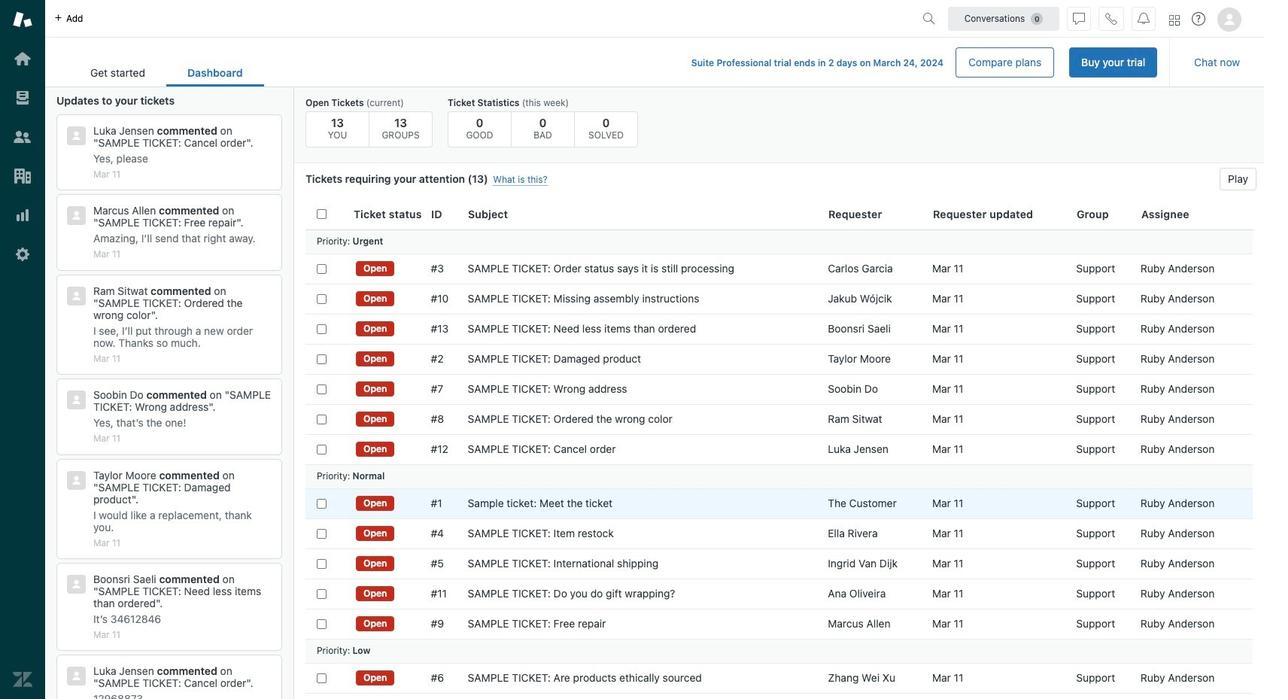 Task type: locate. For each thing, give the bounding box(es) containing it.
March 24, 2024 text field
[[873, 57, 944, 68]]

tab list
[[69, 59, 264, 87]]

zendesk products image
[[1169, 15, 1180, 25]]

organizations image
[[13, 166, 32, 186]]

get help image
[[1192, 12, 1206, 26]]

None checkbox
[[317, 294, 327, 304], [317, 354, 327, 364], [317, 444, 327, 454], [317, 529, 327, 538], [317, 559, 327, 569], [317, 589, 327, 599], [317, 294, 327, 304], [317, 354, 327, 364], [317, 444, 327, 454], [317, 529, 327, 538], [317, 559, 327, 569], [317, 589, 327, 599]]

None checkbox
[[317, 264, 327, 274], [317, 324, 327, 334], [317, 384, 327, 394], [317, 414, 327, 424], [317, 499, 327, 508], [317, 619, 327, 629], [317, 673, 327, 683], [317, 264, 327, 274], [317, 324, 327, 334], [317, 384, 327, 394], [317, 414, 327, 424], [317, 499, 327, 508], [317, 619, 327, 629], [317, 673, 327, 683]]

tab
[[69, 59, 166, 87]]

grid
[[294, 199, 1264, 699]]

customers image
[[13, 127, 32, 147]]

zendesk support image
[[13, 10, 32, 29]]

main element
[[0, 0, 45, 699]]



Task type: describe. For each thing, give the bounding box(es) containing it.
notifications image
[[1138, 12, 1150, 24]]

zendesk image
[[13, 670, 32, 689]]

get started image
[[13, 49, 32, 68]]

button displays agent's chat status as invisible. image
[[1073, 12, 1085, 24]]

admin image
[[13, 245, 32, 264]]

Select All Tickets checkbox
[[317, 209, 327, 219]]

reporting image
[[13, 205, 32, 225]]

views image
[[13, 88, 32, 108]]



Task type: vqa. For each thing, say whether or not it's contained in the screenshot.
March 24, 2024 "text field"
yes



